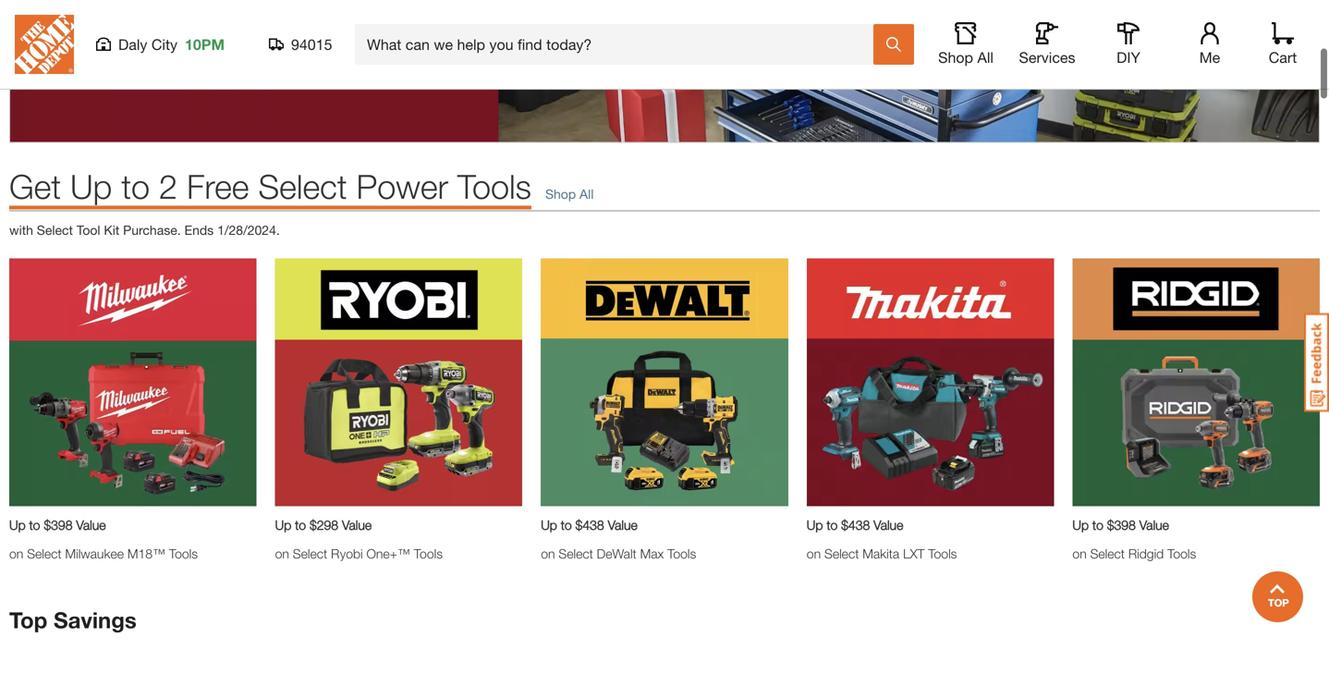 Task type: locate. For each thing, give the bounding box(es) containing it.
$398 up 'milwaukee'
[[44, 517, 73, 532]]

tool
[[77, 223, 100, 238]]

to for on select ryobi one+™ tools
[[295, 517, 306, 532]]

to up the on select makita lxt tools
[[827, 517, 838, 532]]

1 horizontal spatial up to $398 value
[[1073, 517, 1170, 532]]

with select tool kit purchase. ends 1/28/2024.
[[9, 223, 280, 238]]

select for with select tool kit purchase. ends 1/28/2024.
[[37, 223, 73, 238]]

up to $398 value
[[9, 517, 106, 532], [1073, 517, 1170, 532]]

2 on from the left
[[275, 546, 289, 561]]

1 value from the left
[[76, 517, 106, 532]]

cart
[[1269, 49, 1297, 66]]

0 horizontal spatial $438
[[576, 517, 604, 532]]

1 up to $398 value from the left
[[9, 517, 106, 532]]

0 horizontal spatial up to $398 value
[[9, 517, 106, 532]]

me button
[[1181, 22, 1240, 67]]

makita
[[863, 546, 900, 561]]

up up the on select makita lxt tools
[[807, 517, 823, 532]]

0 horizontal spatial up to $438 value link
[[541, 515, 788, 535]]

tools right lxt
[[929, 546, 957, 561]]

services button
[[1018, 22, 1077, 67]]

tools right one+™ at left
[[414, 546, 443, 561]]

up to $398 value for ridgid
[[1073, 517, 1170, 532]]

1 horizontal spatial up to $398 value link
[[1073, 515, 1320, 535]]

up to $438 value
[[541, 517, 638, 532], [807, 517, 904, 532]]

1 $438 from the left
[[576, 517, 604, 532]]

$438 up makita
[[841, 517, 870, 532]]

dewalt image
[[541, 259, 788, 506]]

1 $398 from the left
[[44, 517, 73, 532]]

feedback link image
[[1305, 313, 1330, 412]]

up to $438 value link
[[541, 515, 788, 535], [807, 515, 1054, 535]]

$438 up dewalt
[[576, 517, 604, 532]]

up left $298
[[275, 517, 291, 532]]

to
[[121, 167, 150, 206], [29, 517, 40, 532], [295, 517, 306, 532], [561, 517, 572, 532], [827, 517, 838, 532], [1093, 517, 1104, 532]]

up to $438 value link for lxt
[[807, 515, 1054, 535]]

lxt
[[903, 546, 925, 561]]

1 up to $398 value link from the left
[[9, 515, 257, 535]]

select left tool
[[37, 223, 73, 238]]

1 vertical spatial shop all
[[545, 187, 594, 202]]

1 horizontal spatial up to $438 value link
[[807, 515, 1054, 535]]

1 on from the left
[[9, 546, 23, 561]]

up to $438 value link up lxt
[[807, 515, 1054, 535]]

2 $398 from the left
[[1107, 517, 1136, 532]]

value for ridgid
[[1140, 517, 1170, 532]]

dewalt
[[597, 546, 637, 561]]

select
[[258, 167, 347, 206], [37, 223, 73, 238], [27, 546, 62, 561], [293, 546, 327, 561], [559, 546, 593, 561], [825, 546, 859, 561], [1091, 546, 1125, 561]]

2 up to $398 value from the left
[[1073, 517, 1170, 532]]

select left dewalt
[[559, 546, 593, 561]]

4 value from the left
[[874, 517, 904, 532]]

up to $438 value up dewalt
[[541, 517, 638, 532]]

select for on select dewalt max tools
[[559, 546, 593, 561]]

up to $398 value link up m18™
[[9, 515, 257, 535]]

2 up to $438 value from the left
[[807, 517, 904, 532]]

on left makita
[[807, 546, 821, 561]]

1 up to $438 value from the left
[[541, 517, 638, 532]]

shop all
[[938, 49, 994, 66], [545, 187, 594, 202]]

milwaukee
[[65, 546, 124, 561]]

power
[[356, 167, 448, 206]]

tools right m18™
[[169, 546, 198, 561]]

on select ridgid tools
[[1073, 546, 1197, 561]]

tools
[[458, 167, 532, 206], [169, 546, 198, 561], [414, 546, 443, 561], [668, 546, 696, 561], [929, 546, 957, 561], [1168, 546, 1197, 561]]

10pm
[[185, 36, 225, 53]]

on for on select dewalt max tools
[[541, 546, 555, 561]]

0 horizontal spatial up to $438 value
[[541, 517, 638, 532]]

4 on from the left
[[807, 546, 821, 561]]

up to $398 value up 'milwaukee'
[[9, 517, 106, 532]]

1 horizontal spatial $398
[[1107, 517, 1136, 532]]

to for on select dewalt max tools
[[561, 517, 572, 532]]

5 value from the left
[[1140, 517, 1170, 532]]

1 horizontal spatial up to $438 value
[[807, 517, 904, 532]]

0 vertical spatial all
[[978, 49, 994, 66]]

2
[[159, 167, 178, 206]]

0 horizontal spatial up to $398 value link
[[9, 515, 257, 535]]

$438 for makita
[[841, 517, 870, 532]]

to left 2
[[121, 167, 150, 206]]

to up on select milwaukee m18™ tools
[[29, 517, 40, 532]]

up to $398 value for milwaukee
[[9, 517, 106, 532]]

up to $398 value up "on select ridgid tools"
[[1073, 517, 1170, 532]]

0 vertical spatial shop
[[938, 49, 974, 66]]

kit
[[104, 223, 120, 238]]

shop
[[938, 49, 974, 66], [545, 187, 576, 202]]

up up tool
[[70, 167, 112, 206]]

select down the up to $298 value
[[293, 546, 327, 561]]

makita image
[[807, 259, 1054, 506]]

ends
[[184, 223, 214, 238]]

5 on from the left
[[1073, 546, 1087, 561]]

up to $398 value link up ridgid
[[1073, 515, 1320, 535]]

up up on select dewalt max tools
[[541, 517, 557, 532]]

cart link
[[1263, 22, 1304, 67]]

94015
[[291, 36, 332, 53]]

value
[[76, 517, 106, 532], [342, 517, 372, 532], [608, 517, 638, 532], [874, 517, 904, 532], [1140, 517, 1170, 532]]

1 horizontal spatial all
[[978, 49, 994, 66]]

on up top
[[9, 546, 23, 561]]

to up on select dewalt max tools
[[561, 517, 572, 532]]

tools right power
[[458, 167, 532, 206]]

1 horizontal spatial shop all
[[938, 49, 994, 66]]

select for on select ridgid tools
[[1091, 546, 1125, 561]]

2 value from the left
[[342, 517, 372, 532]]

ridgid image
[[1073, 259, 1320, 506]]

top
[[9, 606, 47, 633]]

diy button
[[1099, 22, 1158, 67]]

select left ridgid
[[1091, 546, 1125, 561]]

1 up to $438 value link from the left
[[541, 515, 788, 535]]

value up 'milwaukee'
[[76, 517, 106, 532]]

me
[[1200, 49, 1221, 66]]

to up "on select ridgid tools"
[[1093, 517, 1104, 532]]

1 vertical spatial all
[[580, 187, 594, 202]]

on for on select ridgid tools
[[1073, 546, 1087, 561]]

3 on from the left
[[541, 546, 555, 561]]

all
[[978, 49, 994, 66], [580, 187, 594, 202]]

94015 button
[[269, 35, 333, 54]]

0 horizontal spatial shop
[[545, 187, 576, 202]]

1 vertical spatial shop
[[545, 187, 576, 202]]

0 horizontal spatial $398
[[44, 517, 73, 532]]

3 value from the left
[[608, 517, 638, 532]]

select for on select ryobi one+™ tools
[[293, 546, 327, 561]]

select left 'milwaukee'
[[27, 546, 62, 561]]

on select makita lxt tools
[[807, 546, 957, 561]]

m18™
[[127, 546, 165, 561]]

2 $438 from the left
[[841, 517, 870, 532]]

up to $438 value up makita
[[807, 517, 904, 532]]

up up on select milwaukee m18™ tools
[[9, 517, 26, 532]]

2 up to $398 value link from the left
[[1073, 515, 1320, 535]]

value up the on select makita lxt tools
[[874, 517, 904, 532]]

value up on select dewalt max tools
[[608, 517, 638, 532]]

on down the up to $298 value
[[275, 546, 289, 561]]

shop inside button
[[938, 49, 974, 66]]

$438
[[576, 517, 604, 532], [841, 517, 870, 532]]

daly
[[118, 36, 147, 53]]

0 vertical spatial shop all
[[938, 49, 994, 66]]

all inside button
[[978, 49, 994, 66]]

$398 up "on select ridgid tools"
[[1107, 517, 1136, 532]]

city
[[151, 36, 178, 53]]

tools right ridgid
[[1168, 546, 1197, 561]]

on left ridgid
[[1073, 546, 1087, 561]]

tools right max
[[668, 546, 696, 561]]

1 horizontal spatial $438
[[841, 517, 870, 532]]

$298
[[310, 517, 338, 532]]

select left makita
[[825, 546, 859, 561]]

value up ridgid
[[1140, 517, 1170, 532]]

to for on select ridgid tools
[[1093, 517, 1104, 532]]

tools for on select makita lxt tools
[[929, 546, 957, 561]]

tools for on select milwaukee m18™ tools
[[169, 546, 198, 561]]

up for on select makita lxt tools
[[807, 517, 823, 532]]

up up "on select ridgid tools"
[[1073, 517, 1089, 532]]

on left dewalt
[[541, 546, 555, 561]]

on
[[9, 546, 23, 561], [275, 546, 289, 561], [541, 546, 555, 561], [807, 546, 821, 561], [1073, 546, 1087, 561]]

$398
[[44, 517, 73, 532], [1107, 517, 1136, 532]]

up to $398 value link
[[9, 515, 257, 535], [1073, 515, 1320, 535]]

on for on select makita lxt tools
[[807, 546, 821, 561]]

up to $438 value link up max
[[541, 515, 788, 535]]

up for on select milwaukee m18™ tools
[[9, 517, 26, 532]]

on select milwaukee m18™ tools
[[9, 546, 198, 561]]

to left $298
[[295, 517, 306, 532]]

select up 1/28/2024.
[[258, 167, 347, 206]]

value up on select ryobi one+™ tools
[[342, 517, 372, 532]]

value for makita
[[874, 517, 904, 532]]

up
[[70, 167, 112, 206], [9, 517, 26, 532], [275, 517, 291, 532], [541, 517, 557, 532], [807, 517, 823, 532], [1073, 517, 1089, 532]]

1 horizontal spatial shop
[[938, 49, 974, 66]]

select for on select milwaukee m18™ tools
[[27, 546, 62, 561]]

2 up to $438 value link from the left
[[807, 515, 1054, 535]]

up for on select ridgid tools
[[1073, 517, 1089, 532]]

on for on select milwaukee m18™ tools
[[9, 546, 23, 561]]



Task type: vqa. For each thing, say whether or not it's contained in the screenshot.
second 'Up to $398 Value' from the right
yes



Task type: describe. For each thing, give the bounding box(es) containing it.
tools for on select ryobi one+™ tools
[[414, 546, 443, 561]]

on select dewalt max tools
[[541, 546, 696, 561]]

to for on select milwaukee m18™ tools
[[29, 517, 40, 532]]

value for milwaukee
[[76, 517, 106, 532]]

tools for on select dewalt max tools
[[668, 546, 696, 561]]

savings
[[54, 606, 137, 633]]

$398 for milwaukee
[[44, 517, 73, 532]]

0 horizontal spatial all
[[580, 187, 594, 202]]

get
[[9, 167, 61, 206]]

shop all link
[[532, 185, 594, 204]]

shop all button
[[937, 22, 996, 67]]

top savings
[[9, 606, 137, 633]]

get up to 2 free select power tools
[[9, 167, 532, 206]]

value for dewalt
[[608, 517, 638, 532]]

up to $298 value
[[275, 517, 372, 532]]

purchase.
[[123, 223, 181, 238]]

ridgid
[[1129, 546, 1164, 561]]

What can we help you find today? search field
[[367, 25, 873, 64]]

up to $438 value link for max
[[541, 515, 788, 535]]

the home depot logo image
[[15, 15, 74, 74]]

shop all inside button
[[938, 49, 994, 66]]

select for on select makita lxt tools
[[825, 546, 859, 561]]

up for on select ryobi one+™ tools
[[275, 517, 291, 532]]

ryobi image
[[275, 259, 523, 506]]

ryobi
[[331, 546, 363, 561]]

free
[[187, 167, 249, 206]]

to for on select makita lxt tools
[[827, 517, 838, 532]]

up to $398 value link for tools
[[1073, 515, 1320, 535]]

$438 for dewalt
[[576, 517, 604, 532]]

on select ryobi one+™ tools
[[275, 546, 443, 561]]

max
[[640, 546, 664, 561]]

one+™
[[367, 546, 410, 561]]

with
[[9, 223, 33, 238]]

on for on select ryobi one+™ tools
[[275, 546, 289, 561]]

services
[[1019, 49, 1076, 66]]

diy
[[1117, 49, 1141, 66]]

milwaukee image
[[9, 259, 257, 506]]

up to $398 value link for m18™
[[9, 515, 257, 535]]

0 horizontal spatial shop all
[[545, 187, 594, 202]]

up for on select dewalt max tools
[[541, 517, 557, 532]]

daly city 10pm
[[118, 36, 225, 53]]

up to $298 value link
[[275, 515, 523, 535]]

ready to check off the list. up to 45% off select tools & tool accessories image
[[9, 0, 1320, 143]]

up to $438 value for dewalt
[[541, 517, 638, 532]]

up to $438 value for makita
[[807, 517, 904, 532]]

1/28/2024.
[[217, 223, 280, 238]]

value for ryobi
[[342, 517, 372, 532]]

$398 for ridgid
[[1107, 517, 1136, 532]]



